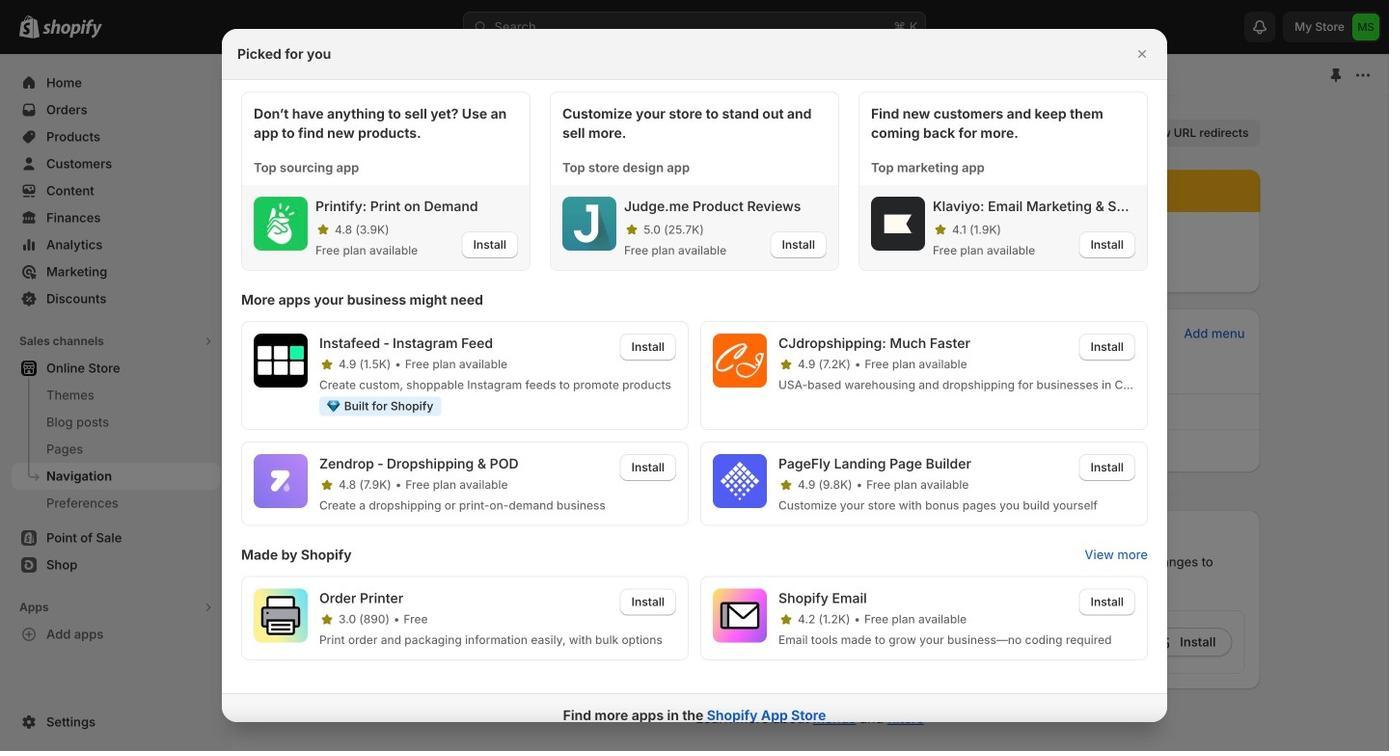 Task type: locate. For each thing, give the bounding box(es) containing it.
dialog
[[0, 29, 1390, 737]]

online store image
[[243, 66, 263, 85]]



Task type: vqa. For each thing, say whether or not it's contained in the screenshot.
dialog
yes



Task type: describe. For each thing, give the bounding box(es) containing it.
shopify image
[[42, 19, 102, 38]]

built for shopify image
[[327, 401, 340, 413]]



